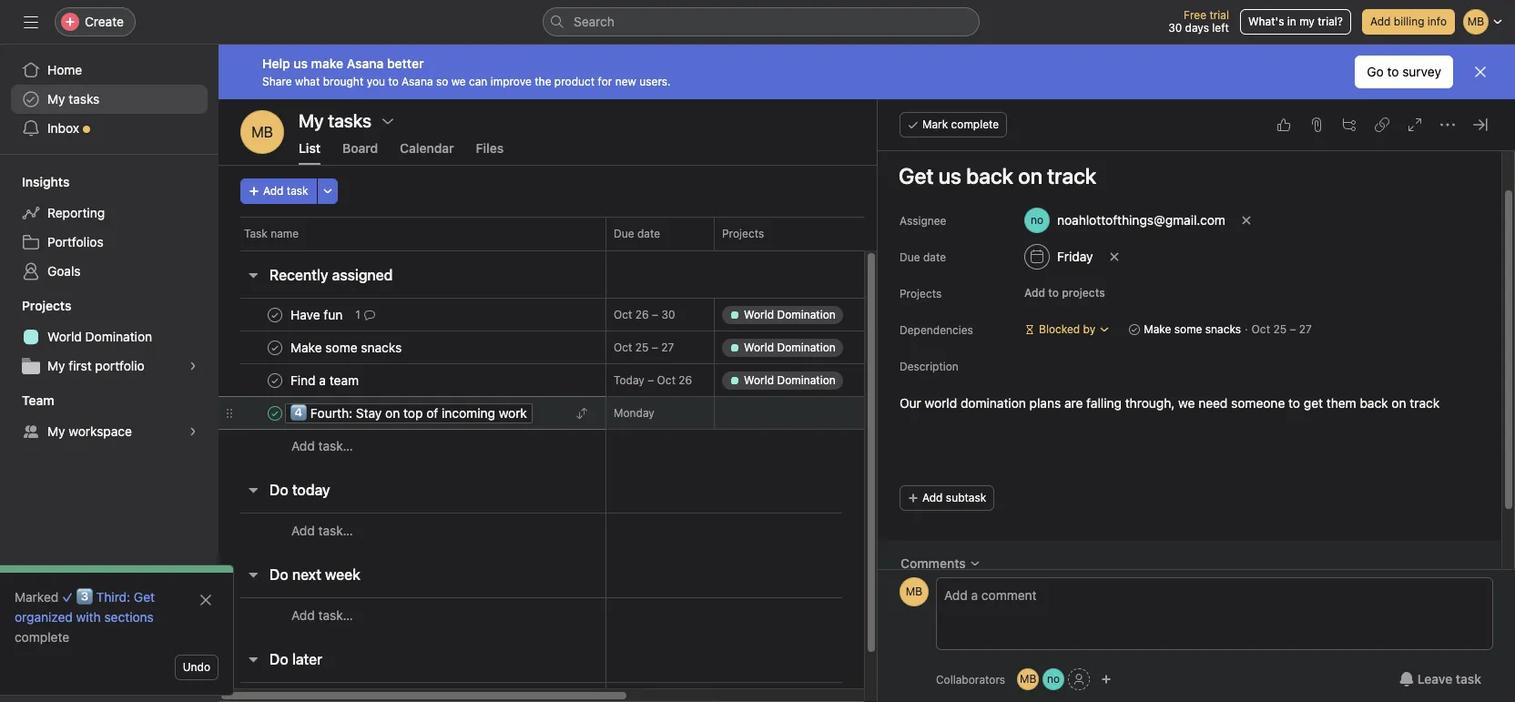 Task type: describe. For each thing, give the bounding box(es) containing it.
board
[[342, 140, 378, 156]]

world domination link
[[11, 322, 208, 352]]

days
[[1185, 21, 1209, 35]]

add task
[[263, 184, 308, 198]]

banner containing help us make asana better
[[219, 45, 1515, 99]]

row containing oct 25
[[219, 331, 1234, 364]]

✓ 3️⃣ third: get organized with sections complete
[[15, 589, 155, 645]]

close details image
[[1473, 117, 1488, 132]]

blocked by
[[1039, 322, 1096, 336]]

make some snacks cell
[[219, 331, 606, 364]]

plans
[[1030, 395, 1061, 411]]

add task… row for do next week
[[219, 597, 1234, 632]]

brought
[[323, 74, 364, 88]]

1
[[355, 307, 361, 321]]

by
[[1083, 322, 1096, 336]]

list link
[[299, 140, 321, 165]]

subtask
[[946, 491, 986, 504]]

my for my tasks
[[47, 91, 65, 107]]

clear due date image
[[1109, 251, 1120, 262]]

move tasks between sections image
[[576, 408, 587, 418]]

collapse task list for this section image
[[246, 268, 260, 282]]

help
[[262, 55, 290, 71]]

Make some snacks text field
[[287, 338, 407, 357]]

✓ 3️⃣ third: get organized with sections link
[[15, 589, 155, 625]]

week
[[325, 566, 361, 583]]

more actions for this task image
[[1441, 117, 1455, 132]]

share
[[262, 74, 292, 88]]

domination
[[85, 329, 152, 344]]

due date inside get us back on track "dialog"
[[900, 250, 946, 264]]

0 vertical spatial date
[[637, 227, 660, 240]]

4️⃣ Fourth: Stay on top of incoming work text field
[[287, 404, 533, 422]]

add subtask image
[[1342, 117, 1357, 132]]

create button
[[55, 7, 136, 36]]

free trial 30 days left
[[1168, 8, 1229, 35]]

through,
[[1125, 395, 1175, 411]]

today
[[614, 373, 645, 387]]

my workspace link
[[11, 417, 208, 446]]

do later button
[[270, 643, 323, 676]]

next
[[292, 566, 321, 583]]

leave task button
[[1388, 663, 1493, 696]]

reporting link
[[11, 199, 208, 228]]

more actions image
[[322, 186, 333, 197]]

falling
[[1087, 395, 1122, 411]]

track
[[1410, 395, 1440, 411]]

need
[[1199, 395, 1228, 411]]

add to projects
[[1024, 286, 1105, 300]]

task… for today
[[318, 522, 353, 538]]

product
[[554, 74, 595, 88]]

dismiss image
[[1473, 65, 1488, 79]]

do later
[[270, 651, 323, 668]]

completed image for have fun 'text box'
[[264, 304, 286, 326]]

later
[[292, 651, 323, 668]]

1 add task… row from the top
[[219, 429, 1234, 463]]

list
[[299, 140, 321, 156]]

my tasks
[[47, 91, 100, 107]]

get
[[1304, 395, 1323, 411]]

asana
[[402, 74, 433, 88]]

our world domination plans are falling through, we need someone to get them back on track
[[900, 395, 1440, 411]]

0 horizontal spatial mb button
[[240, 110, 284, 154]]

copy task link image
[[1375, 117, 1390, 132]]

dependencies
[[900, 323, 973, 337]]

board link
[[342, 140, 378, 165]]

do for do later
[[270, 651, 288, 668]]

trial
[[1210, 8, 1229, 22]]

mark complete button
[[900, 112, 1007, 138]]

to right the go
[[1387, 64, 1399, 79]]

you
[[367, 74, 385, 88]]

left
[[1212, 21, 1229, 35]]

domination
[[961, 395, 1026, 411]]

third:
[[96, 589, 130, 605]]

show options image
[[381, 114, 395, 128]]

for
[[598, 74, 612, 88]]

new
[[615, 74, 636, 88]]

remove assignee image
[[1241, 215, 1252, 226]]

due inside main content
[[900, 250, 920, 264]]

home
[[47, 62, 82, 77]]

add to projects button
[[1016, 280, 1113, 306]]

blocked by button
[[1016, 317, 1118, 342]]

friday
[[1057, 249, 1093, 264]]

4️⃣ fourth: stay on top of incoming work cell
[[219, 396, 606, 430]]

assigned
[[332, 267, 393, 283]]

add subtask button
[[900, 485, 995, 511]]

add task button
[[240, 178, 317, 204]]

search button
[[543, 7, 980, 36]]

task name
[[244, 227, 299, 240]]

task name column header
[[240, 217, 611, 250]]

25 inside header recently assigned tree grid
[[635, 341, 649, 354]]

do for do today
[[270, 482, 288, 498]]

to left get
[[1289, 395, 1300, 411]]

add billing info
[[1370, 15, 1447, 28]]

Find a team text field
[[287, 371, 364, 389]]

row containing task name
[[219, 217, 1234, 250]]

add task… button for today
[[291, 520, 353, 540]]

trial?
[[1318, 15, 1343, 28]]

complete inside button
[[951, 117, 999, 131]]

team button
[[0, 392, 54, 410]]

make
[[1144, 322, 1171, 336]]

hide sidebar image
[[24, 15, 38, 29]]

27 inside get us back on track "dialog"
[[1299, 322, 1312, 336]]

add task… row for do today
[[219, 513, 1234, 547]]

add subtask
[[922, 491, 986, 504]]

completed image for oct 25
[[264, 336, 286, 358]]

get us back on track dialog
[[878, 99, 1515, 702]]

0 vertical spatial due date
[[614, 227, 660, 240]]

30 inside the free trial 30 days left
[[1168, 21, 1182, 35]]

completed checkbox for oct 25
[[264, 336, 286, 358]]

completed image for today
[[264, 369, 286, 391]]

back
[[1360, 395, 1388, 411]]

attachments: add a file to this task, get us back on track image
[[1310, 117, 1324, 132]]

do today
[[270, 482, 330, 498]]

add a task to this section image
[[332, 652, 346, 667]]

task… for next
[[318, 607, 353, 622]]

global element
[[0, 45, 219, 154]]

do today button
[[270, 474, 330, 506]]

free
[[1184, 8, 1207, 22]]

help us make asana better share what brought you to asana so we can improve the product for new users.
[[262, 55, 671, 88]]

insights
[[22, 174, 70, 189]]

portfolios link
[[11, 228, 208, 257]]

due inside row
[[614, 227, 634, 240]]

– inside get us back on track "dialog"
[[1290, 322, 1296, 336]]

header recently assigned tree grid
[[219, 298, 1234, 463]]

projects inside get us back on track "dialog"
[[900, 287, 942, 301]]

first
[[69, 358, 92, 373]]

projects inside dropdown button
[[22, 298, 71, 313]]

world domination
[[47, 329, 152, 344]]

task for add task
[[287, 184, 308, 198]]

goals
[[47, 263, 81, 279]]

add billing info button
[[1362, 9, 1455, 35]]

completed image for 4️⃣ fourth: stay on top of incoming work text field
[[264, 402, 286, 424]]



Task type: vqa. For each thing, say whether or not it's contained in the screenshot.
Due Date
yes



Task type: locate. For each thing, give the bounding box(es) containing it.
0 horizontal spatial 26
[[635, 308, 649, 321]]

projects element
[[0, 290, 219, 384]]

my workspace
[[47, 423, 132, 439]]

survey
[[1403, 64, 1442, 79]]

tasks
[[69, 91, 100, 107]]

world
[[47, 329, 82, 344]]

see details, my first portfolio image
[[188, 361, 199, 372]]

do left later
[[270, 651, 288, 668]]

completed checkbox left the make some snacks 'text field'
[[264, 336, 286, 358]]

go to survey button
[[1355, 56, 1453, 88]]

mb button left no button
[[1017, 668, 1039, 690]]

completed image inside have fun cell
[[264, 304, 286, 326]]

0 horizontal spatial projects
[[22, 298, 71, 313]]

with
[[76, 609, 101, 625]]

2 completed checkbox from the top
[[264, 336, 286, 358]]

3 collapse task list for this section image from the top
[[246, 652, 260, 667]]

27
[[1299, 322, 1312, 336], [661, 341, 674, 354]]

sections
[[104, 609, 154, 625]]

0 vertical spatial complete
[[951, 117, 999, 131]]

27 inside header recently assigned tree grid
[[661, 341, 674, 354]]

task left more actions image
[[287, 184, 308, 198]]

task right leave
[[1456, 671, 1482, 687]]

2 add task… row from the top
[[219, 513, 1234, 547]]

2 add task… from the top
[[291, 522, 353, 538]]

add down friday "dropdown button" at top
[[1024, 286, 1045, 300]]

2 task… from the top
[[318, 522, 353, 538]]

2 horizontal spatial mb
[[1020, 672, 1037, 686]]

2 vertical spatial mb
[[1020, 672, 1037, 686]]

0 vertical spatial task…
[[318, 438, 353, 454]]

my for my first portfolio
[[47, 358, 65, 373]]

leave
[[1418, 671, 1453, 687]]

0 horizontal spatial we
[[451, 74, 466, 88]]

1 vertical spatial completed image
[[264, 402, 286, 424]]

1 vertical spatial do
[[270, 566, 288, 583]]

2 do from the top
[[270, 566, 288, 583]]

we
[[451, 74, 466, 88], [1179, 395, 1195, 411]]

monday
[[614, 406, 655, 420]]

oct 25 – 27 down oct 26 – 30
[[614, 341, 674, 354]]

undo
[[183, 660, 210, 674]]

0 vertical spatial task
[[287, 184, 308, 198]]

task…
[[318, 438, 353, 454], [318, 522, 353, 538], [318, 607, 353, 622]]

0 horizontal spatial 27
[[661, 341, 674, 354]]

do left next
[[270, 566, 288, 583]]

add inside button
[[263, 184, 284, 198]]

1 completed image from the top
[[264, 304, 286, 326]]

add task… button
[[291, 436, 353, 456], [291, 520, 353, 540], [291, 605, 353, 625]]

26 up monday row
[[679, 373, 692, 387]]

completed image left find a team text box
[[264, 369, 286, 391]]

collapse task list for this section image
[[246, 483, 260, 497], [246, 567, 260, 582], [246, 652, 260, 667]]

4 completed checkbox from the top
[[264, 402, 286, 424]]

organized
[[15, 609, 73, 625]]

due date up oct 26 – 30
[[614, 227, 660, 240]]

date inside get us back on track "dialog"
[[923, 250, 946, 264]]

description
[[900, 360, 959, 373]]

date up oct 26 – 30
[[637, 227, 660, 240]]

oct 26 – 30
[[614, 308, 675, 321]]

1 vertical spatial task
[[1456, 671, 1482, 687]]

workspace
[[69, 423, 132, 439]]

are
[[1065, 395, 1083, 411]]

add task… down the do next week button
[[291, 607, 353, 622]]

task… up the week
[[318, 522, 353, 538]]

1 horizontal spatial mb button
[[900, 577, 929, 606]]

someone
[[1231, 395, 1285, 411]]

0 vertical spatial oct 25 – 27
[[1252, 322, 1312, 336]]

1 vertical spatial completed image
[[264, 369, 286, 391]]

0 horizontal spatial 30
[[662, 308, 675, 321]]

improve
[[491, 74, 532, 88]]

0 vertical spatial 30
[[1168, 21, 1182, 35]]

complete
[[951, 117, 999, 131], [15, 629, 69, 645]]

2 collapse task list for this section image from the top
[[246, 567, 260, 582]]

1 vertical spatial mb
[[906, 585, 923, 598]]

0 horizontal spatial 25
[[635, 341, 649, 354]]

completed image left have fun 'text box'
[[264, 304, 286, 326]]

oct 25 – 27 inside row
[[614, 341, 674, 354]]

task inside button
[[287, 184, 308, 198]]

3 completed checkbox from the top
[[264, 369, 286, 391]]

due down assignee
[[900, 250, 920, 264]]

2 completed image from the top
[[264, 369, 286, 391]]

1 vertical spatial oct 25 – 27
[[614, 341, 674, 354]]

0 vertical spatial do
[[270, 482, 288, 498]]

row containing 1
[[219, 298, 1234, 331]]

close image
[[199, 593, 213, 607]]

1 vertical spatial add task… button
[[291, 520, 353, 540]]

collapse task list for this section image for do today
[[246, 483, 260, 497]]

27 up get
[[1299, 322, 1312, 336]]

recently assigned
[[270, 267, 393, 283]]

0 vertical spatial 25
[[1273, 322, 1287, 336]]

Task Name text field
[[887, 155, 1480, 197]]

3 task… from the top
[[318, 607, 353, 622]]

0 vertical spatial due
[[614, 227, 634, 240]]

1 add task… from the top
[[291, 438, 353, 454]]

due up oct 26 – 30
[[614, 227, 634, 240]]

some
[[1175, 322, 1202, 336]]

projects
[[722, 227, 764, 240], [900, 287, 942, 301], [22, 298, 71, 313]]

completed checkbox inside have fun cell
[[264, 304, 286, 326]]

1 horizontal spatial date
[[923, 250, 946, 264]]

recently
[[270, 267, 328, 283]]

completed image inside the make some snacks cell
[[264, 336, 286, 358]]

1 vertical spatial due date
[[900, 250, 946, 264]]

today – oct 26
[[614, 373, 692, 387]]

25 inside get us back on track "dialog"
[[1273, 322, 1287, 336]]

monday row
[[219, 396, 1234, 430]]

add left subtask
[[922, 491, 943, 504]]

1 vertical spatial add task…
[[291, 522, 353, 538]]

0 vertical spatial completed image
[[264, 304, 286, 326]]

30 up today – oct 26
[[662, 308, 675, 321]]

mb down comments
[[906, 585, 923, 598]]

completed checkbox left have fun 'text box'
[[264, 304, 286, 326]]

add or remove collaborators image
[[1101, 674, 1112, 685]]

0 vertical spatial add task… row
[[219, 429, 1234, 463]]

completed image inside 4️⃣ fourth: stay on top of incoming work cell
[[264, 402, 286, 424]]

what's
[[1248, 15, 1284, 28]]

30 left days
[[1168, 21, 1182, 35]]

no button
[[1043, 668, 1065, 690]]

task inside button
[[1456, 671, 1482, 687]]

0 vertical spatial collapse task list for this section image
[[246, 483, 260, 497]]

2 my from the top
[[47, 358, 65, 373]]

blocked
[[1039, 322, 1080, 336]]

1 horizontal spatial task
[[1456, 671, 1482, 687]]

1 vertical spatial task…
[[318, 522, 353, 538]]

them
[[1327, 395, 1357, 411]]

2 vertical spatial my
[[47, 423, 65, 439]]

2 vertical spatial mb button
[[1017, 668, 1039, 690]]

1 collapse task list for this section image from the top
[[246, 483, 260, 497]]

task… up today
[[318, 438, 353, 454]]

mark
[[922, 117, 948, 131]]

main content
[[878, 104, 1502, 643]]

complete right 'mark'
[[951, 117, 999, 131]]

2 horizontal spatial projects
[[900, 287, 942, 301]]

row
[[219, 217, 1234, 250], [240, 250, 1211, 251], [219, 298, 1234, 331], [219, 331, 1234, 364], [219, 363, 1234, 397], [219, 682, 1234, 702]]

collapse task list for this section image left next
[[246, 567, 260, 582]]

0 vertical spatial 27
[[1299, 322, 1312, 336]]

team
[[22, 392, 54, 408]]

insights button
[[0, 173, 70, 191]]

mb left "no"
[[1020, 672, 1037, 686]]

1 horizontal spatial oct 25 – 27
[[1252, 322, 1312, 336]]

1 vertical spatial 26
[[679, 373, 692, 387]]

collapse task list for this section image left do today
[[246, 483, 260, 497]]

completed checkbox left find a team text box
[[264, 369, 286, 391]]

1 vertical spatial 27
[[661, 341, 674, 354]]

see details, my workspace image
[[188, 426, 199, 437]]

mb for middle mb button
[[906, 585, 923, 598]]

calendar
[[400, 140, 454, 156]]

0 vertical spatial we
[[451, 74, 466, 88]]

1 vertical spatial mb button
[[900, 577, 929, 606]]

27 up today – oct 26
[[661, 341, 674, 354]]

add task… button up today
[[291, 436, 353, 456]]

completed image inside find a team cell
[[264, 369, 286, 391]]

1 horizontal spatial 25
[[1273, 322, 1287, 336]]

task for leave task
[[1456, 671, 1482, 687]]

Have fun text field
[[287, 306, 348, 324]]

3 do from the top
[[270, 651, 288, 668]]

1 task… from the top
[[318, 438, 353, 454]]

1 horizontal spatial 27
[[1299, 322, 1312, 336]]

my inside "teams" element
[[47, 423, 65, 439]]

portfolio
[[95, 358, 145, 373]]

3 my from the top
[[47, 423, 65, 439]]

info
[[1428, 15, 1447, 28]]

billing
[[1394, 15, 1425, 28]]

completed checkbox up do today
[[264, 402, 286, 424]]

so
[[436, 74, 448, 88]]

0 horizontal spatial date
[[637, 227, 660, 240]]

0 likes. click to like this task image
[[1277, 117, 1291, 132]]

completed checkbox inside 4️⃣ fourth: stay on top of incoming work cell
[[264, 402, 286, 424]]

completed image
[[264, 336, 286, 358], [264, 369, 286, 391]]

2 add task… button from the top
[[291, 520, 353, 540]]

complete inside ✓ 3️⃣ third: get organized with sections complete
[[15, 629, 69, 645]]

main content inside get us back on track "dialog"
[[878, 104, 1502, 643]]

my left tasks
[[47, 91, 65, 107]]

2 vertical spatial add task… row
[[219, 597, 1234, 632]]

add up do today
[[291, 438, 315, 454]]

0 vertical spatial my
[[47, 91, 65, 107]]

to left the projects in the right of the page
[[1048, 286, 1059, 300]]

3 add task… button from the top
[[291, 605, 353, 625]]

task… down the week
[[318, 607, 353, 622]]

row containing today
[[219, 363, 1234, 397]]

3 add task… from the top
[[291, 607, 353, 622]]

projects
[[1062, 286, 1105, 300]]

inbox link
[[11, 114, 208, 143]]

1 my from the top
[[47, 91, 65, 107]]

we inside help us make asana better share what brought you to asana so we can improve the product for new users.
[[451, 74, 466, 88]]

mb button left list
[[240, 110, 284, 154]]

1 completed image from the top
[[264, 336, 286, 358]]

2 vertical spatial add task… button
[[291, 605, 353, 625]]

due
[[614, 227, 634, 240], [900, 250, 920, 264]]

due date down assignee
[[900, 250, 946, 264]]

to inside help us make asana better share what brought you to asana so we can improve the product for new users.
[[388, 74, 399, 88]]

1 horizontal spatial mb
[[906, 585, 923, 598]]

2 vertical spatial task…
[[318, 607, 353, 622]]

25 down oct 26 – 30
[[635, 341, 649, 354]]

home link
[[11, 56, 208, 85]]

oct
[[614, 308, 632, 321], [1252, 322, 1270, 336], [614, 341, 632, 354], [657, 373, 676, 387]]

mb for mb button to the left
[[251, 124, 273, 140]]

26
[[635, 308, 649, 321], [679, 373, 692, 387]]

0 horizontal spatial due date
[[614, 227, 660, 240]]

25 right the snacks
[[1273, 322, 1287, 336]]

mb
[[251, 124, 273, 140], [906, 585, 923, 598], [1020, 672, 1037, 686]]

my
[[1300, 15, 1315, 28]]

task… inside header recently assigned tree grid
[[318, 438, 353, 454]]

calendar link
[[400, 140, 454, 165]]

mb left list
[[251, 124, 273, 140]]

name
[[271, 227, 299, 240]]

0 vertical spatial mb button
[[240, 110, 284, 154]]

do for do next week
[[270, 566, 288, 583]]

our
[[900, 395, 921, 411]]

1 horizontal spatial due
[[900, 250, 920, 264]]

find a team cell
[[219, 363, 606, 397]]

1 horizontal spatial 26
[[679, 373, 692, 387]]

1 horizontal spatial due date
[[900, 250, 946, 264]]

we left need
[[1179, 395, 1195, 411]]

1 vertical spatial complete
[[15, 629, 69, 645]]

0 vertical spatial 26
[[635, 308, 649, 321]]

2 horizontal spatial mb button
[[1017, 668, 1039, 690]]

1 vertical spatial my
[[47, 358, 65, 373]]

completed image up do today
[[264, 402, 286, 424]]

us
[[293, 55, 308, 71]]

completed checkbox inside find a team cell
[[264, 369, 286, 391]]

add inside header recently assigned tree grid
[[291, 438, 315, 454]]

what's in my trial?
[[1248, 15, 1343, 28]]

teams element
[[0, 384, 219, 450]]

to right you
[[388, 74, 399, 88]]

completed image left the make some snacks 'text field'
[[264, 336, 286, 358]]

my inside projects element
[[47, 358, 65, 373]]

add down next
[[291, 607, 315, 622]]

0 vertical spatial completed image
[[264, 336, 286, 358]]

add task… button down the do next week button
[[291, 605, 353, 625]]

mb for rightmost mb button
[[1020, 672, 1037, 686]]

0 horizontal spatial oct 25 – 27
[[614, 341, 674, 354]]

3 add task… row from the top
[[219, 597, 1234, 632]]

1 vertical spatial 30
[[662, 308, 675, 321]]

do next week
[[270, 566, 361, 583]]

do left today
[[270, 482, 288, 498]]

date
[[637, 227, 660, 240], [923, 250, 946, 264]]

banner
[[219, 45, 1515, 99]]

add down do today button
[[291, 522, 315, 538]]

my down team
[[47, 423, 65, 439]]

completed image
[[264, 304, 286, 326], [264, 402, 286, 424]]

the
[[535, 74, 551, 88]]

0 horizontal spatial task
[[287, 184, 308, 198]]

files link
[[476, 140, 504, 165]]

my
[[47, 91, 65, 107], [47, 358, 65, 373], [47, 423, 65, 439]]

friday button
[[1016, 240, 1101, 273]]

collaborators
[[936, 673, 1005, 686]]

add task… for today
[[291, 522, 353, 538]]

date down assignee
[[923, 250, 946, 264]]

mb button down comments
[[900, 577, 929, 606]]

projects button
[[0, 297, 71, 315]]

insights element
[[0, 166, 219, 290]]

1 button
[[352, 306, 379, 324]]

0 horizontal spatial due
[[614, 227, 634, 240]]

snacks
[[1206, 322, 1241, 336]]

1 horizontal spatial 30
[[1168, 21, 1182, 35]]

collapse task list for this section image left do later button
[[246, 652, 260, 667]]

add task… up today
[[291, 438, 353, 454]]

marked
[[15, 589, 62, 605]]

add task… button for next
[[291, 605, 353, 625]]

oct 25 – 27 right the snacks
[[1252, 322, 1312, 336]]

create
[[85, 14, 124, 29]]

my for my workspace
[[47, 423, 65, 439]]

0 vertical spatial add task…
[[291, 438, 353, 454]]

1 horizontal spatial we
[[1179, 395, 1195, 411]]

2 vertical spatial add task…
[[291, 607, 353, 622]]

3️⃣
[[76, 589, 93, 605]]

Completed checkbox
[[264, 304, 286, 326], [264, 336, 286, 358], [264, 369, 286, 391], [264, 402, 286, 424]]

1 vertical spatial date
[[923, 250, 946, 264]]

do next week button
[[270, 558, 361, 591]]

1 horizontal spatial projects
[[722, 227, 764, 240]]

add up task name
[[263, 184, 284, 198]]

collapse task list for this section image for do next week
[[246, 567, 260, 582]]

0 vertical spatial add task… button
[[291, 436, 353, 456]]

add task… row
[[219, 429, 1234, 463], [219, 513, 1234, 547], [219, 597, 1234, 632]]

0 vertical spatial mb
[[251, 124, 273, 140]]

completed checkbox for today
[[264, 369, 286, 391]]

make
[[311, 55, 343, 71]]

1 vertical spatial 25
[[635, 341, 649, 354]]

0 horizontal spatial complete
[[15, 629, 69, 645]]

30
[[1168, 21, 1182, 35], [662, 308, 675, 321]]

30 inside header recently assigned tree grid
[[662, 308, 675, 321]]

2 vertical spatial do
[[270, 651, 288, 668]]

oct 25 – 27 inside get us back on track "dialog"
[[1252, 322, 1312, 336]]

26 up today – oct 26
[[635, 308, 649, 321]]

add left billing
[[1370, 15, 1391, 28]]

portfolios
[[47, 234, 103, 250]]

0 horizontal spatial mb
[[251, 124, 273, 140]]

completed checkbox for oct 26
[[264, 304, 286, 326]]

2 vertical spatial collapse task list for this section image
[[246, 652, 260, 667]]

add task… for next
[[291, 607, 353, 622]]

we inside get us back on track "dialog"
[[1179, 395, 1195, 411]]

my tasks
[[299, 110, 372, 131]]

world
[[925, 395, 957, 411]]

search list box
[[543, 7, 980, 36]]

complete down organized
[[15, 629, 69, 645]]

my first portfolio
[[47, 358, 145, 373]]

1 vertical spatial we
[[1179, 395, 1195, 411]]

add task… down today
[[291, 522, 353, 538]]

2 completed image from the top
[[264, 402, 286, 424]]

full screen image
[[1408, 117, 1422, 132]]

1 horizontal spatial complete
[[951, 117, 999, 131]]

my left first
[[47, 358, 65, 373]]

1 completed checkbox from the top
[[264, 304, 286, 326]]

add task… inside header recently assigned tree grid
[[291, 438, 353, 454]]

oct inside get us back on track "dialog"
[[1252, 322, 1270, 336]]

main content containing noahlottofthings@gmail.com
[[878, 104, 1502, 643]]

add task… button down today
[[291, 520, 353, 540]]

we right so
[[451, 74, 466, 88]]

my inside global element
[[47, 91, 65, 107]]

have fun cell
[[219, 298, 606, 331]]

task
[[244, 227, 268, 240]]

1 vertical spatial collapse task list for this section image
[[246, 567, 260, 582]]

1 vertical spatial add task… row
[[219, 513, 1234, 547]]

1 vertical spatial due
[[900, 250, 920, 264]]

1 add task… button from the top
[[291, 436, 353, 456]]

1 do from the top
[[270, 482, 288, 498]]

my first portfolio link
[[11, 352, 208, 381]]

go to survey
[[1367, 64, 1442, 79]]

completed checkbox inside the make some snacks cell
[[264, 336, 286, 358]]

leave task
[[1418, 671, 1482, 687]]



